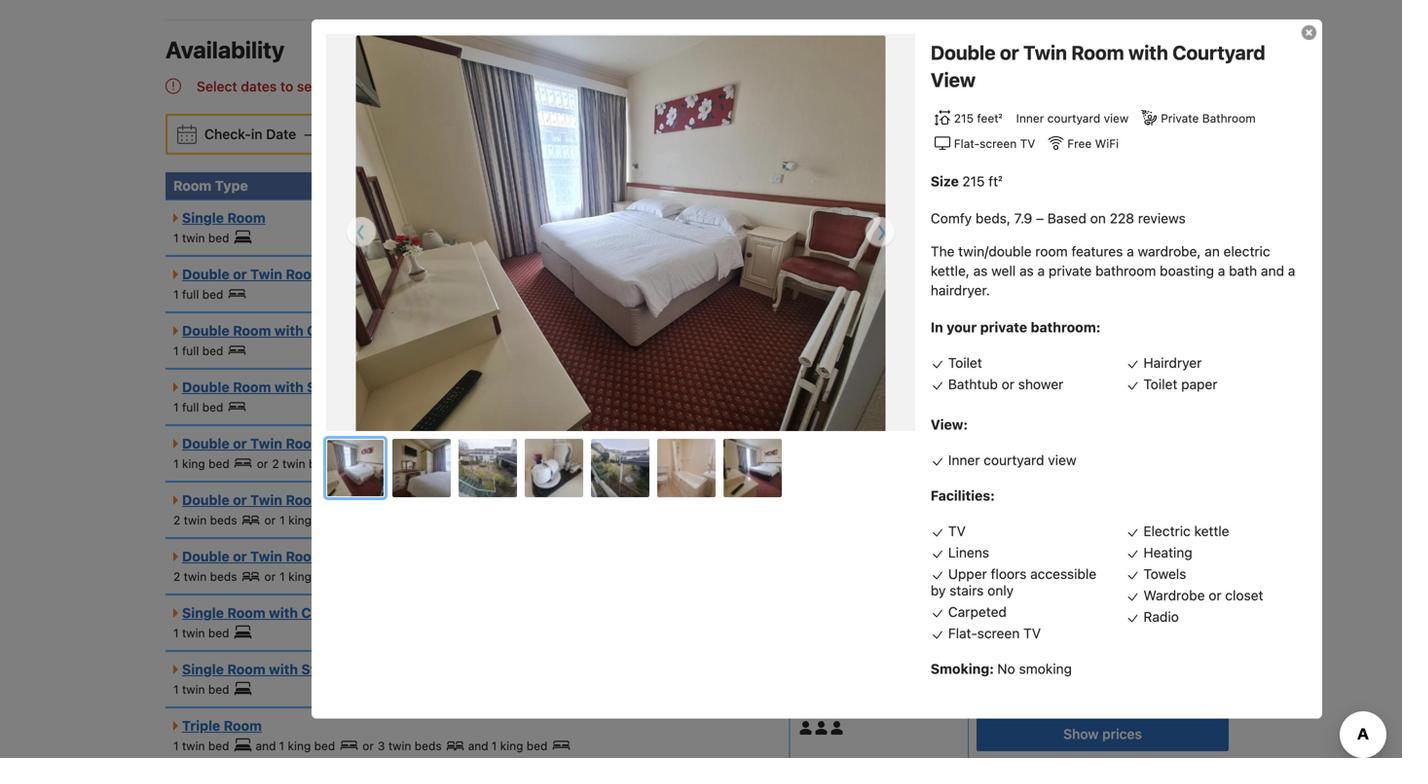 Task type: describe. For each thing, give the bounding box(es) containing it.
boasting
[[1160, 263, 1215, 279]]

property's
[[351, 78, 418, 94]]

a left bath
[[1218, 263, 1226, 279]]

check-out date button
[[316, 117, 433, 152]]

comfy beds, 7.9 –                       based on  228 reviews
[[931, 211, 1186, 227]]

triple room link
[[173, 718, 262, 734]]

1 twin bed for single room with street view
[[173, 683, 229, 697]]

in your private bathroom:
[[931, 320, 1101, 336]]

linens
[[949, 545, 990, 561]]

number
[[798, 178, 852, 194]]

with down "double room with courtyard view" link
[[275, 379, 304, 395]]

(may
[[564, 78, 596, 94]]

in
[[931, 320, 944, 336]]

7.9
[[1015, 211, 1033, 227]]

photo of double or twin room with courtyard view #4 image
[[525, 439, 583, 498]]

on
[[1091, 211, 1106, 227]]

toilet paper
[[1144, 377, 1218, 393]]

well
[[992, 263, 1016, 279]]

0 vertical spatial inner courtyard view
[[1017, 111, 1129, 125]]

2 check- from the left
[[324, 126, 370, 142]]

beds down double or twin room with courtyard view link
[[309, 457, 336, 471]]

electric
[[1144, 524, 1191, 540]]

number of guests
[[798, 178, 918, 194]]

double for double or twin room with courtyard view link
[[182, 436, 230, 452]]

toilet for toilet paper
[[1144, 377, 1178, 393]]

or inside double or twin room with courtyard view
[[1000, 41, 1019, 64]]

ft²
[[989, 174, 1003, 190]]

single room
[[182, 210, 266, 226]]

prices
[[521, 78, 560, 94]]

with down the single room with courtyard view link
[[269, 662, 298, 678]]

genius
[[650, 78, 695, 94]]

room up single room with street view link
[[227, 605, 266, 621]]

room down double or twin room
[[233, 323, 271, 339]]

2 for double or twin room with street view
[[173, 570, 180, 584]]

1 vertical spatial inner courtyard view
[[949, 453, 1077, 469]]

beds down the double or twin room with shower link
[[210, 514, 237, 527]]

towels
[[1144, 567, 1187, 583]]

reviews
[[1138, 211, 1186, 227]]

check-in date — check-out date
[[205, 126, 425, 142]]

full for double or twin room
[[182, 288, 199, 301]]

to
[[280, 78, 293, 94]]

this
[[323, 78, 347, 94]]

room type
[[173, 178, 248, 194]]

select dates to see this property's availability and prices (may include genius rates)
[[197, 78, 736, 94]]

double for "double room with courtyard view" link
[[182, 323, 230, 339]]

double or twin room with street view
[[182, 549, 438, 565]]

in
[[251, 126, 263, 142]]

2 twin beds for double or twin room with shower
[[173, 514, 237, 527]]

size
[[931, 174, 959, 190]]

screen for 215 feet²
[[980, 137, 1017, 151]]

double for double or twin room link
[[182, 266, 230, 282]]

smoking: ​ no smoking
[[931, 662, 1072, 678]]

1 date from the left
[[266, 126, 296, 142]]

smoking
[[1019, 662, 1072, 678]]

double inside double or twin room with courtyard view
[[931, 41, 996, 64]]

heating
[[1144, 545, 1193, 561]]

private bathroom
[[1161, 111, 1256, 125]]

2 as from the left
[[1020, 263, 1034, 279]]

kettle
[[1195, 524, 1230, 540]]

dates
[[241, 78, 277, 94]]

228
[[1110, 211, 1135, 227]]

twin for double or twin room link
[[250, 266, 282, 282]]

or up the single room with courtyard view link
[[233, 549, 247, 565]]

wifi
[[1095, 137, 1119, 151]]

or up double or twin room with street view link
[[233, 492, 247, 508]]

0 vertical spatial courtyard
[[1048, 111, 1101, 125]]

photo of double or twin room with courtyard view #7 image
[[724, 439, 782, 498]]

double or twin room with shower
[[182, 492, 410, 508]]

shower
[[360, 492, 410, 508]]

tv for linens
[[1024, 626, 1041, 642]]

or left 3
[[363, 740, 374, 753]]

1 twin bed for single room
[[173, 231, 229, 245]]

1 twin bed for single room with courtyard view
[[173, 627, 229, 640]]

no
[[998, 662, 1016, 678]]

1 vertical spatial tv
[[949, 524, 966, 540]]

room right triple
[[224, 718, 262, 734]]

or down the "single room"
[[233, 266, 247, 282]]

or down double or twin room with street view link
[[264, 570, 276, 584]]

or left shower
[[1002, 377, 1015, 393]]

or 1 king bed for shower
[[264, 514, 336, 527]]

room down the double or twin room with shower
[[286, 549, 324, 565]]

1 check- from the left
[[205, 126, 251, 142]]

only
[[988, 583, 1014, 599]]

search
[[914, 126, 958, 142]]

with up double room with street view
[[275, 323, 304, 339]]

twin/double
[[959, 244, 1032, 260]]

type
[[215, 178, 248, 194]]

closet
[[1226, 588, 1264, 604]]

feet²
[[977, 111, 1003, 125]]

toilet for toilet
[[949, 355, 983, 371]]

bathtub
[[949, 377, 998, 393]]

stairs
[[950, 583, 984, 599]]

triple room
[[182, 718, 262, 734]]

room
[[1036, 244, 1068, 260]]

photo of double or twin room with courtyard view #6 image
[[657, 439, 716, 498]]

electric kettle
[[1144, 524, 1230, 540]]

photo of double or twin room with courtyard view #5 image
[[591, 439, 650, 498]]

or down double room with street view 'link'
[[233, 436, 247, 452]]

single for single room with street view
[[182, 662, 224, 678]]

with left "shower"
[[327, 492, 357, 508]]

paper
[[1182, 377, 1218, 393]]

with up single room with street view
[[269, 605, 298, 621]]

kettle,
[[931, 263, 970, 279]]

select
[[197, 78, 237, 94]]

+
[[837, 273, 845, 286]]

double or twin room with courtyard view link
[[173, 436, 464, 452]]

facilities:
[[931, 488, 995, 504]]

check-in date button
[[197, 117, 304, 152]]

0 vertical spatial 215
[[954, 111, 974, 125]]

beds up the single room with courtyard view link
[[210, 570, 237, 584]]

double room with courtyard view
[[182, 323, 411, 339]]

carpeted
[[949, 605, 1007, 621]]

1 horizontal spatial 1 king bed
[[279, 740, 335, 753]]

accessible
[[1031, 567, 1097, 583]]

1 vertical spatial street
[[360, 549, 402, 565]]

wardrobe
[[1144, 588, 1205, 604]]

1 full bed for double or twin room
[[173, 288, 223, 301]]

or down the double or twin room with shower link
[[264, 514, 276, 527]]

double room with street view
[[182, 379, 385, 395]]

twin for double or twin room with street view link
[[250, 549, 282, 565]]

3
[[378, 740, 385, 753]]

upper floors accessible by stairs only
[[931, 567, 1097, 599]]

photo of double or twin room with courtyard view #3 image
[[459, 439, 517, 498]]

by
[[931, 583, 946, 599]]

1 horizontal spatial double or twin room with courtyard view
[[931, 41, 1266, 91]]

floors
[[991, 567, 1027, 583]]

full for double room with courtyard view
[[182, 344, 199, 358]]

3 twin beds
[[378, 740, 442, 753]]

0 horizontal spatial 1 king bed
[[173, 457, 230, 471]]

an
[[1205, 244, 1220, 260]]

hairdryer
[[1144, 355, 1202, 371]]

view:
[[931, 417, 968, 433]]

street for double room with street view
[[307, 379, 349, 395]]

see
[[297, 78, 320, 94]]

free wifi
[[1068, 137, 1119, 151]]



Task type: vqa. For each thing, say whether or not it's contained in the screenshot.
FULL
yes



Task type: locate. For each thing, give the bounding box(es) containing it.
1 twin bed up triple
[[173, 683, 229, 697]]

tv up smoking
[[1024, 626, 1041, 642]]

flat- for 215 feet²
[[954, 137, 980, 151]]

full down double room with street view 'link'
[[182, 401, 199, 414]]

single room with street view
[[182, 662, 379, 678]]

0 vertical spatial screen
[[980, 137, 1017, 151]]

1 horizontal spatial ​
[[999, 488, 999, 504]]

include
[[600, 78, 646, 94]]

double for the double or twin room with shower link
[[182, 492, 230, 508]]

a right bath
[[1289, 263, 1296, 279]]

0 vertical spatial flat-
[[954, 137, 980, 151]]

1 single from the top
[[182, 210, 224, 226]]

tv left free
[[1020, 137, 1036, 151]]

room up double room with courtyard view
[[286, 266, 324, 282]]

or up the double or twin room with shower link
[[257, 457, 268, 471]]

0 vertical spatial private
[[1049, 263, 1092, 279]]

street up double or twin room with courtyard view link
[[307, 379, 349, 395]]

1 vertical spatial flat-
[[949, 626, 978, 642]]

check- down select
[[205, 126, 251, 142]]

your
[[947, 320, 977, 336]]

1 vertical spatial single
[[182, 605, 224, 621]]

bed
[[208, 231, 229, 245], [202, 288, 223, 301], [202, 344, 223, 358], [202, 401, 223, 414], [209, 457, 230, 471], [315, 514, 336, 527], [315, 570, 336, 584], [208, 627, 229, 640], [208, 683, 229, 697], [208, 740, 229, 753], [314, 740, 335, 753], [527, 740, 548, 753]]

0 horizontal spatial toilet
[[949, 355, 983, 371]]

as
[[974, 263, 988, 279], [1020, 263, 1034, 279]]

0 vertical spatial ​
[[999, 488, 999, 504]]

single room with courtyard view
[[182, 605, 406, 621]]

double or twin room with courtyard view up the double or twin room with shower
[[182, 436, 464, 452]]

​ for facilities:
[[999, 488, 999, 504]]

room up triple room
[[227, 662, 266, 678]]

twin for the double or twin room with shower link
[[250, 492, 282, 508]]

2 twin beds down double or twin room with courtyard view link
[[272, 457, 336, 471]]

radio
[[1144, 609, 1179, 625]]

or up feet²
[[1000, 41, 1019, 64]]

bathtub or shower
[[949, 377, 1064, 393]]

1 horizontal spatial check-
[[324, 126, 370, 142]]

king
[[182, 457, 205, 471], [288, 514, 312, 527], [288, 570, 312, 584], [288, 740, 311, 753], [500, 740, 523, 753]]

room up double or twin room with street view link
[[286, 492, 324, 508]]

tv up linens
[[949, 524, 966, 540]]

facilities: ​
[[931, 488, 999, 504]]

with down the double or twin room with shower
[[327, 549, 357, 565]]

full up double room with street view 'link'
[[182, 344, 199, 358]]

street for single room with street view
[[301, 662, 343, 678]]

single room link
[[173, 210, 266, 226]]

0 vertical spatial flat-screen tv
[[954, 137, 1036, 151]]

inner courtyard view up facilities: ​
[[949, 453, 1077, 469]]

flat- for linens
[[949, 626, 978, 642]]

1 1 full bed from the top
[[173, 288, 223, 301]]

shower
[[1019, 377, 1064, 393]]

courtyard down double or twin room with street view
[[301, 605, 370, 621]]

double or twin room with street view link
[[173, 549, 438, 565]]

2 vertical spatial 2 twin beds
[[173, 570, 237, 584]]

​
[[999, 488, 999, 504], [998, 662, 998, 678]]

flat-screen tv down 'carpeted'
[[949, 626, 1041, 642]]

1 vertical spatial double or twin room with courtyard view
[[182, 436, 464, 452]]

private
[[1161, 111, 1199, 125]]

availability
[[421, 78, 489, 94]]

1 full bed for double room with courtyard view
[[173, 344, 223, 358]]

flat- down 215 feet²
[[954, 137, 980, 151]]

1 horizontal spatial as
[[1020, 263, 1034, 279]]

2 full from the top
[[182, 344, 199, 358]]

1 vertical spatial ​
[[998, 662, 998, 678]]

0 horizontal spatial check-
[[205, 126, 251, 142]]

inner right feet²
[[1017, 111, 1044, 125]]

room down type
[[227, 210, 266, 226]]

2 date from the left
[[395, 126, 425, 142]]

2 for double or twin room with shower
[[173, 514, 180, 527]]

double for double room with street view 'link'
[[182, 379, 230, 395]]

a up bathroom
[[1127, 244, 1135, 260]]

0 vertical spatial double or twin room with courtyard view
[[931, 41, 1266, 91]]

2 vertical spatial tv
[[1024, 626, 1041, 642]]

1 vertical spatial full
[[182, 344, 199, 358]]

single up single room with street view link
[[182, 605, 224, 621]]

1 horizontal spatial inner
[[1017, 111, 1044, 125]]

2 horizontal spatial 1 king bed
[[492, 740, 548, 753]]

double room with street view link
[[173, 379, 385, 395]]

3 1 full bed from the top
[[173, 401, 223, 414]]

as left the well
[[974, 263, 988, 279]]

0 vertical spatial tv
[[1020, 137, 1036, 151]]

2 vertical spatial full
[[182, 401, 199, 414]]

screen down feet²
[[980, 137, 1017, 151]]

0 horizontal spatial ​
[[998, 662, 998, 678]]

1 twin bed down single room link
[[173, 231, 229, 245]]

double room with courtyard view link
[[173, 323, 411, 339]]

1 vertical spatial 2 twin beds
[[173, 514, 237, 527]]

2 twin beds up the single room with courtyard view link
[[173, 570, 237, 584]]

beds,
[[976, 211, 1011, 227]]

1 full from the top
[[182, 288, 199, 301]]

upper
[[949, 567, 988, 583]]

1 full bed down double room with street view 'link'
[[173, 401, 223, 414]]

flat-screen tv
[[954, 137, 1036, 151], [949, 626, 1041, 642]]

2 twin beds down the double or twin room with shower link
[[173, 514, 237, 527]]

flat-screen tv down feet²
[[954, 137, 1036, 151]]

2 vertical spatial 2
[[173, 570, 180, 584]]

courtyard up facilities: ​
[[984, 453, 1045, 469]]

0 vertical spatial toilet
[[949, 355, 983, 371]]

private down room
[[1049, 263, 1092, 279]]

and right 3 twin beds
[[468, 740, 489, 753]]

0 vertical spatial view
[[1104, 111, 1129, 125]]

1 horizontal spatial view
[[1104, 111, 1129, 125]]

2 twin beds for double or twin room with street view
[[173, 570, 237, 584]]

and down triple room
[[256, 740, 276, 753]]

1 vertical spatial view
[[1048, 453, 1077, 469]]

2 adults element
[[798, 434, 830, 454]]

0 horizontal spatial as
[[974, 263, 988, 279]]

and inside region
[[493, 78, 517, 94]]

double or twin room
[[182, 266, 324, 282]]

private inside the twin/double room features a wardrobe, an electric kettle, as well as a private bathroom boasting a bath and a hairdryer.
[[1049, 263, 1092, 279]]

private right your
[[981, 320, 1028, 336]]

215 left feet²
[[954, 111, 974, 125]]

2 vertical spatial single
[[182, 662, 224, 678]]

0 vertical spatial or 1 king bed
[[264, 514, 336, 527]]

0 vertical spatial 2 twin beds
[[272, 457, 336, 471]]

toilet
[[949, 355, 983, 371], [1144, 377, 1178, 393]]

1 vertical spatial inner
[[949, 453, 980, 469]]

flat-screen tv for linens
[[949, 626, 1041, 642]]

rates)
[[698, 78, 736, 94]]

full
[[182, 288, 199, 301], [182, 344, 199, 358], [182, 401, 199, 414]]

0 horizontal spatial view
[[1048, 453, 1077, 469]]

tv
[[1020, 137, 1036, 151], [949, 524, 966, 540], [1024, 626, 1041, 642]]

courtyard up "shower"
[[360, 436, 428, 452]]

courtyard
[[1173, 41, 1266, 64], [307, 323, 375, 339], [360, 436, 428, 452], [301, 605, 370, 621]]

view up wifi
[[1104, 111, 1129, 125]]

1 vertical spatial screen
[[978, 626, 1020, 642]]

room up the double or twin room with shower
[[286, 436, 324, 452]]

​ for smoking:
[[998, 662, 998, 678]]

1 twin bed
[[173, 231, 229, 245], [173, 627, 229, 640], [173, 683, 229, 697], [173, 740, 229, 753]]

3 full from the top
[[182, 401, 199, 414]]

1 full bed down double or twin room link
[[173, 288, 223, 301]]

​ right facilities:
[[999, 488, 999, 504]]

inner
[[1017, 111, 1044, 125], [949, 453, 980, 469]]

flat-screen tv for 215 feet²
[[954, 137, 1036, 151]]

1
[[173, 231, 179, 245], [173, 288, 179, 301], [173, 344, 179, 358], [173, 401, 179, 414], [173, 457, 179, 471], [280, 514, 285, 527], [280, 570, 285, 584], [173, 627, 179, 640], [173, 683, 179, 697], [173, 740, 179, 753], [279, 740, 285, 753], [492, 740, 497, 753]]

2 1 twin bed from the top
[[173, 627, 229, 640]]

with up private
[[1129, 41, 1169, 64]]

beds right 3
[[415, 740, 442, 753]]

1 twin bed down triple
[[173, 740, 229, 753]]

0 vertical spatial single
[[182, 210, 224, 226]]

a
[[1127, 244, 1135, 260], [1038, 263, 1045, 279], [1218, 263, 1226, 279], [1289, 263, 1296, 279]]

view down shower
[[1048, 453, 1077, 469]]

0 vertical spatial 1 full bed
[[173, 288, 223, 301]]

1 twin bed up single room with street view link
[[173, 627, 229, 640]]

2 adults, 1 child element
[[798, 265, 880, 286]]

twin
[[182, 231, 205, 245], [282, 457, 305, 471], [184, 514, 207, 527], [184, 570, 207, 584], [182, 627, 205, 640], [182, 683, 205, 697], [182, 740, 205, 753], [388, 740, 411, 753]]

wardrobe,
[[1138, 244, 1201, 260]]

full down double or twin room link
[[182, 288, 199, 301]]

0 vertical spatial inner
[[1017, 111, 1044, 125]]

toilet down hairdryer
[[1144, 377, 1178, 393]]

select dates to see this property's availability and prices (may include genius rates) region
[[166, 75, 1237, 98]]

2 vertical spatial street
[[301, 662, 343, 678]]

1 vertical spatial 215
[[963, 174, 985, 190]]

room inside double or twin room with courtyard view
[[1072, 41, 1125, 64]]

single up triple
[[182, 662, 224, 678]]

double or twin room with courtyard view up free wifi
[[931, 41, 1266, 91]]

215 feet²
[[954, 111, 1003, 125]]

double or twin room with courtyard view
[[931, 41, 1266, 91], [182, 436, 464, 452]]

and inside the twin/double room features a wardrobe, an electric kettle, as well as a private bathroom boasting a bath and a hairdryer.
[[1261, 263, 1285, 279]]

wardrobe or closet
[[1144, 588, 1264, 604]]

photo of double or twin room with courtyard view #1 image
[[356, 35, 886, 433], [327, 440, 386, 499]]

3 single from the top
[[182, 662, 224, 678]]

free
[[1068, 137, 1092, 151]]

size 215 ft²
[[931, 174, 1003, 190]]

photo of double or twin room with courtyard view #2 image
[[393, 439, 451, 498]]

1 horizontal spatial date
[[395, 126, 425, 142]]

​ right 'smoking:'
[[998, 662, 998, 678]]

and
[[493, 78, 517, 94], [1261, 263, 1285, 279], [256, 740, 276, 753], [468, 740, 489, 753]]

1 horizontal spatial private
[[1049, 263, 1092, 279]]

a down room
[[1038, 263, 1045, 279]]

1 full bed up double room with street view 'link'
[[173, 344, 223, 358]]

comfy
[[931, 211, 972, 227]]

0 vertical spatial photo of double or twin room with courtyard view #1 image
[[356, 35, 886, 433]]

1 vertical spatial 2
[[173, 514, 180, 527]]

—
[[304, 126, 316, 142]]

bathroom
[[1203, 111, 1256, 125]]

single for single room with courtyard view
[[182, 605, 224, 621]]

1 vertical spatial photo of double or twin room with courtyard view #1 image
[[327, 440, 386, 499]]

single down room type
[[182, 210, 224, 226]]

or 1 king bed down the double or twin room with shower
[[264, 514, 336, 527]]

1 vertical spatial courtyard
[[984, 453, 1045, 469]]

as right the well
[[1020, 263, 1034, 279]]

check- right —
[[324, 126, 370, 142]]

or 1 king bed down double or twin room with street view link
[[264, 570, 336, 584]]

with up the double or twin room with shower
[[327, 436, 357, 452]]

2 or 1 king bed from the top
[[264, 570, 336, 584]]

courtyard up bathroom
[[1173, 41, 1266, 64]]

2 single from the top
[[182, 605, 224, 621]]

search button
[[890, 116, 982, 153]]

0 horizontal spatial date
[[266, 126, 296, 142]]

0 horizontal spatial courtyard
[[984, 453, 1045, 469]]

double for double or twin room with street view link
[[182, 549, 230, 565]]

the
[[931, 244, 955, 260]]

1 horizontal spatial toilet
[[1144, 377, 1178, 393]]

2 twin beds
[[272, 457, 336, 471], [173, 514, 237, 527], [173, 570, 237, 584]]

or left closet
[[1209, 588, 1222, 604]]

and right bath
[[1261, 263, 1285, 279]]

twin for double or twin room with courtyard view link
[[250, 436, 282, 452]]

1 vertical spatial flat-screen tv
[[949, 626, 1041, 642]]

view
[[1104, 111, 1129, 125], [1048, 453, 1077, 469]]

1 full bed for double room with street view
[[173, 401, 223, 414]]

street down single room with courtyard view
[[301, 662, 343, 678]]

tv for 215 feet²
[[1020, 137, 1036, 151]]

1 vertical spatial private
[[981, 320, 1028, 336]]

0 vertical spatial street
[[307, 379, 349, 395]]

street down "shower"
[[360, 549, 402, 565]]

2
[[272, 457, 279, 471], [173, 514, 180, 527], [173, 570, 180, 584]]

date right "out"
[[395, 126, 425, 142]]

courtyard up free
[[1048, 111, 1101, 125]]

beds
[[309, 457, 336, 471], [210, 514, 237, 527], [210, 570, 237, 584], [415, 740, 442, 753]]

bathroom
[[1096, 263, 1157, 279]]

215 left ft²
[[963, 174, 985, 190]]

the twin/double room features a wardrobe, an electric kettle, as well as a private bathroom boasting a bath and a hairdryer.
[[931, 244, 1296, 299]]

private
[[1049, 263, 1092, 279], [981, 320, 1028, 336]]

availability
[[166, 36, 285, 63]]

features
[[1072, 244, 1123, 260]]

or 1 king bed for street
[[264, 570, 336, 584]]

215
[[954, 111, 974, 125], [963, 174, 985, 190]]

1 or 1 king bed from the top
[[264, 514, 336, 527]]

0 horizontal spatial double or twin room with courtyard view
[[182, 436, 464, 452]]

0 horizontal spatial inner
[[949, 453, 980, 469]]

screen down 'carpeted'
[[978, 626, 1020, 642]]

1 vertical spatial 1 full bed
[[173, 344, 223, 358]]

electric
[[1224, 244, 1271, 260]]

single room with courtyard view link
[[173, 605, 406, 621]]

3 1 twin bed from the top
[[173, 683, 229, 697]]

2 vertical spatial 1 full bed
[[173, 401, 223, 414]]

based
[[1048, 211, 1087, 227]]

guests
[[873, 178, 918, 194]]

inner up facilities: ​
[[949, 453, 980, 469]]

1 vertical spatial toilet
[[1144, 377, 1178, 393]]

inner courtyard view
[[1017, 111, 1129, 125], [949, 453, 1077, 469]]

room down "double room with courtyard view" link
[[233, 379, 271, 395]]

flat-
[[954, 137, 980, 151], [949, 626, 978, 642]]

double or twin room link
[[173, 266, 324, 282]]

4 1 twin bed from the top
[[173, 740, 229, 753]]

single room with street view link
[[173, 662, 379, 678]]

1 vertical spatial or 1 king bed
[[264, 570, 336, 584]]

1 as from the left
[[974, 263, 988, 279]]

2 1 full bed from the top
[[173, 344, 223, 358]]

1 horizontal spatial courtyard
[[1048, 111, 1101, 125]]

or
[[1000, 41, 1019, 64], [233, 266, 247, 282], [1002, 377, 1015, 393], [233, 436, 247, 452], [257, 457, 268, 471], [233, 492, 247, 508], [264, 514, 276, 527], [233, 549, 247, 565], [264, 570, 276, 584], [1209, 588, 1222, 604], [363, 740, 374, 753]]

0 horizontal spatial private
[[981, 320, 1028, 336]]

screen for linens
[[978, 626, 1020, 642]]

0 vertical spatial 2
[[272, 457, 279, 471]]

–
[[1036, 211, 1044, 227]]

single for single room
[[182, 210, 224, 226]]

date right in
[[266, 126, 296, 142]]

0 vertical spatial full
[[182, 288, 199, 301]]

courtyard up double room with street view
[[307, 323, 375, 339]]

flat- down 'carpeted'
[[949, 626, 978, 642]]

and left prices
[[493, 78, 517, 94]]

smoking:
[[931, 662, 994, 678]]

room left type
[[173, 178, 212, 194]]

inner courtyard view up free
[[1017, 111, 1129, 125]]

bath
[[1229, 263, 1258, 279]]

1 1 twin bed from the top
[[173, 231, 229, 245]]

toilet up bathtub at the right of the page
[[949, 355, 983, 371]]

triple
[[182, 718, 220, 734]]

full for double room with street view
[[182, 401, 199, 414]]

room up free wifi
[[1072, 41, 1125, 64]]

hairdryer.
[[931, 283, 990, 299]]



